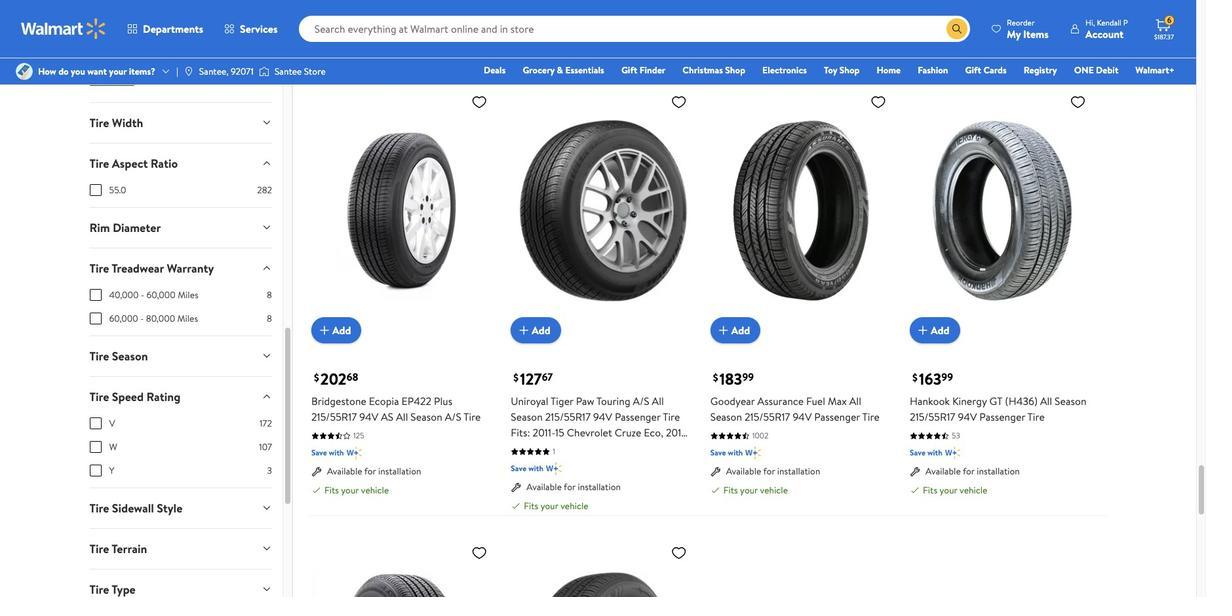 Task type: locate. For each thing, give the bounding box(es) containing it.
vehicle inside free shipping, arrives in 3+ days fits your vehicle
[[960, 27, 988, 40]]

miles for 60,000 - 80,000 miles
[[177, 312, 198, 325]]

width
[[112, 115, 143, 131]]

0 vertical spatial -
[[141, 288, 144, 301]]

$ left 183
[[713, 371, 718, 385]]

save with down 'bridgestone'
[[311, 447, 344, 459]]

1 8 from the top
[[267, 288, 272, 301]]

grocery
[[523, 64, 555, 77]]

8 for 60,000 - 80,000 miles
[[267, 312, 272, 325]]

3 215/55r17 from the left
[[745, 410, 791, 424]]

tire speed rating group
[[90, 417, 272, 488]]

save up christmas shop link
[[711, 12, 726, 23]]

walmart image
[[21, 18, 106, 39]]

items
[[1024, 27, 1049, 41]]

2 walmart plus image from the left
[[946, 447, 961, 460]]

215/55r17 down 'bridgestone'
[[311, 410, 357, 424]]

add up $ 163 99
[[931, 323, 950, 338]]

1 - from the top
[[141, 288, 144, 301]]

$ for 183
[[713, 371, 718, 385]]

services button
[[214, 13, 288, 45]]

mastercraft stratus a/s all season 215/55r17 94v passenger tire image
[[511, 540, 692, 597]]

3 $ from the left
[[713, 371, 718, 385]]

eco,
[[644, 426, 664, 440]]

60,000 down 40,000
[[109, 312, 138, 325]]

tab
[[79, 570, 283, 597]]

1 horizontal spatial gift
[[966, 64, 982, 77]]

a/s
[[633, 394, 650, 409], [445, 410, 462, 424]]

one debit
[[1075, 64, 1119, 77]]

tire inside bridgestone ecopia ep422 plus 215/55r17 94v as all season a/s tire
[[464, 410, 481, 424]]

add button for 163
[[910, 318, 960, 344]]

goodyear assurance fuel max all season 215/55r17 94v passenger tire image
[[711, 88, 892, 333]]

reorder my items
[[1007, 17, 1049, 41]]

add to favorites list, mastercraft stratus a/s all season 215/55r17 94v passenger tire image
[[671, 545, 687, 561]]

bridgestone ecopia ep422 plus 215/55r17 94v (dc) a/s all season tire image
[[311, 540, 493, 597]]

electronics
[[763, 64, 807, 77]]

8
[[267, 288, 272, 301], [267, 312, 272, 325]]

add to favorites list, goodyear assurance fuel max all season 215/55r17 94v passenger tire image
[[871, 94, 887, 110]]

0 horizontal spatial  image
[[16, 63, 33, 80]]

add to cart image up 183
[[716, 323, 732, 339]]

1 horizontal spatial 99
[[942, 370, 954, 385]]

add up 67
[[532, 323, 551, 338]]

 image
[[184, 66, 194, 77]]

fits your vehicle down 1
[[524, 500, 589, 513]]

1 horizontal spatial add to cart image
[[916, 323, 931, 339]]

add to cart image for 202
[[317, 323, 332, 339]]

terrain
[[112, 541, 147, 557]]

2 add button from the left
[[511, 318, 561, 344]]

215/55r17 up 1002
[[745, 410, 791, 424]]

uniroyal
[[511, 394, 549, 409]]

add for 202
[[332, 323, 351, 338]]

92071
[[231, 65, 254, 78]]

fits
[[923, 27, 938, 40], [325, 48, 339, 61], [524, 48, 539, 61], [724, 48, 738, 61], [325, 484, 339, 497], [724, 484, 738, 497], [923, 484, 938, 497], [524, 500, 539, 513]]

fits your vehicle up & at the top of the page
[[524, 48, 589, 61]]

save down 14
[[511, 463, 527, 474]]

1 94v from the left
[[360, 410, 379, 424]]

passenger for 163
[[980, 410, 1026, 424]]

how
[[38, 65, 56, 78]]

add to favorites list, uniroyal tiger paw touring a/s all season 215/55r17 94v passenger tire fits: 2011-15 chevrolet cruze eco, 2012-14 toyota camry hybrid xle image
[[671, 94, 687, 110]]

$ inside $ 127 67
[[514, 371, 519, 385]]

for
[[364, 29, 376, 42], [564, 29, 576, 42], [764, 29, 775, 42], [364, 465, 376, 478], [764, 465, 775, 478], [963, 465, 975, 478], [564, 481, 576, 494]]

2 add from the left
[[532, 323, 551, 338]]

tire sidewall style
[[90, 500, 183, 517]]

all inside hankook kinergy gt (h436) all season 215/55r17 94v passenger tire
[[1041, 394, 1053, 409]]

0 horizontal spatial add to cart image
[[716, 323, 732, 339]]

all up eco,
[[652, 394, 664, 409]]

tire treadwear warranty group
[[90, 288, 272, 336]]

gift finder link
[[616, 63, 672, 77]]

1 215/55r17 from the left
[[311, 410, 357, 424]]

add to cart image for 163
[[916, 323, 931, 339]]

santee
[[275, 65, 302, 78]]

$ 163 99
[[913, 368, 954, 390]]

1 horizontal spatial 60,000
[[147, 288, 176, 301]]

tire width button
[[79, 103, 283, 143]]

one debit link
[[1069, 63, 1125, 77]]

tire
[[90, 115, 109, 131], [90, 155, 109, 172], [90, 260, 109, 277], [90, 348, 109, 364], [90, 389, 109, 405], [464, 410, 481, 424], [663, 410, 680, 424], [863, 410, 880, 424], [1028, 410, 1045, 424], [90, 500, 109, 517], [90, 541, 109, 557]]

add button up 67
[[511, 318, 561, 344]]

you
[[71, 65, 85, 78]]

season up speed
[[112, 348, 148, 364]]

cruze
[[615, 426, 642, 440]]

rim
[[90, 219, 110, 236]]

94v down kinergy
[[958, 410, 977, 424]]

v
[[109, 417, 115, 430]]

shop for toy shop
[[840, 64, 860, 77]]

max
[[828, 394, 847, 409]]

0 vertical spatial a/s
[[633, 394, 650, 409]]

add for 127
[[532, 323, 551, 338]]

$ inside $ 163 99
[[913, 371, 918, 385]]

4 add from the left
[[931, 323, 950, 338]]

installation
[[378, 29, 421, 42], [578, 29, 621, 42], [778, 29, 821, 42], [378, 465, 421, 478], [778, 465, 821, 478], [977, 465, 1020, 478], [578, 481, 621, 494]]

shop
[[726, 64, 746, 77], [840, 64, 860, 77]]

tire inside uniroyal tiger paw touring a/s all season 215/55r17 94v passenger tire fits: 2011-15 chevrolet cruze eco, 2012- 14 toyota camry hybrid xle
[[663, 410, 680, 424]]

99 up goodyear
[[743, 370, 754, 385]]

days
[[1003, 11, 1018, 22]]

tire speed rating
[[90, 389, 181, 405]]

goodyear assurance fuel max all season 215/55r17 94v passenger tire
[[711, 394, 880, 424]]

1 walmart plus image from the left
[[746, 447, 761, 460]]

add to favorites list, bridgestone ecopia ep422 plus 215/55r17 94v as all season a/s tire image
[[472, 94, 487, 110]]

2 8 from the top
[[267, 312, 272, 325]]

$ left 127
[[514, 371, 519, 385]]

2 94v from the left
[[593, 410, 613, 424]]

2 shop from the left
[[840, 64, 860, 77]]

show more
[[90, 75, 134, 88]]

68
[[347, 370, 358, 385]]

miles
[[178, 288, 199, 301], [177, 312, 198, 325]]

shop for christmas shop
[[726, 64, 746, 77]]

$ for 127
[[514, 371, 519, 385]]

215/55r17
[[311, 410, 357, 424], [545, 410, 591, 424], [745, 410, 791, 424], [910, 410, 956, 424]]

fits inside free shipping, arrives in 3+ days fits your vehicle
[[923, 27, 938, 40]]

0 horizontal spatial gift
[[622, 64, 638, 77]]

None checkbox
[[90, 184, 101, 196], [90, 441, 101, 453], [90, 184, 101, 196], [90, 441, 101, 453]]

215/55r17 inside bridgestone ecopia ep422 plus 215/55r17 94v as all season a/s tire
[[311, 410, 357, 424]]

3+
[[992, 11, 1001, 22]]

4 $ from the left
[[913, 371, 918, 385]]

paw
[[576, 394, 595, 409]]

$ left 163
[[913, 371, 918, 385]]

add to cart image up 163
[[916, 323, 931, 339]]

$ left the 202
[[314, 371, 319, 385]]

99 inside $ 163 99
[[942, 370, 954, 385]]

gift for gift finder
[[622, 64, 638, 77]]

tire speed rating tab
[[79, 377, 283, 417]]

passenger inside hankook kinergy gt (h436) all season 215/55r17 94v passenger tire
[[980, 410, 1026, 424]]

shop right christmas
[[726, 64, 746, 77]]

add up 68
[[332, 323, 351, 338]]

a/s down plus
[[445, 410, 462, 424]]

1 shop from the left
[[726, 64, 746, 77]]

2 add to cart image from the left
[[516, 323, 532, 339]]

walmart plus image
[[347, 11, 362, 24], [546, 11, 562, 24], [746, 11, 761, 24], [347, 447, 362, 460], [546, 462, 562, 476]]

toy shop link
[[818, 63, 866, 77]]

passenger inside "goodyear assurance fuel max all season 215/55r17 94v passenger tire"
[[815, 410, 861, 424]]

season down goodyear
[[711, 410, 742, 424]]

Walmart Site-Wide search field
[[299, 16, 971, 42]]

ep422
[[402, 394, 432, 409]]

gift cards link
[[960, 63, 1013, 77]]

add to cart image
[[716, 323, 732, 339], [916, 323, 931, 339]]

2 gift from the left
[[966, 64, 982, 77]]

40,000
[[109, 288, 139, 301]]

1 add to cart image from the left
[[716, 323, 732, 339]]

1 $ from the left
[[314, 371, 319, 385]]

2 - from the top
[[140, 312, 144, 325]]

8 for 40,000 - 60,000 miles
[[267, 288, 272, 301]]

add to cart image for 183
[[716, 323, 732, 339]]

gift finder
[[622, 64, 666, 77]]

a/s right "touring"
[[633, 394, 650, 409]]

0 horizontal spatial 60,000
[[109, 312, 138, 325]]

electronics link
[[757, 63, 813, 77]]

1 add to cart image from the left
[[317, 323, 332, 339]]

1 add button from the left
[[311, 318, 362, 344]]

fashion link
[[912, 63, 955, 77]]

94v inside hankook kinergy gt (h436) all season 215/55r17 94v passenger tire
[[958, 410, 977, 424]]

215/55r17 down tiger
[[545, 410, 591, 424]]

with
[[329, 12, 344, 23], [529, 12, 544, 23], [728, 12, 743, 23], [329, 447, 344, 459], [728, 447, 743, 459], [928, 447, 943, 459], [529, 463, 544, 474]]

99
[[743, 370, 754, 385], [942, 370, 954, 385]]

14
[[511, 441, 521, 456]]

215/55r17 down hankook
[[910, 410, 956, 424]]

add button up $ 163 99
[[910, 318, 960, 344]]

want
[[87, 65, 107, 78]]

3 passenger from the left
[[980, 410, 1026, 424]]

your
[[940, 27, 958, 40], [341, 48, 359, 61], [541, 48, 559, 61], [740, 48, 758, 61], [109, 65, 127, 78], [341, 484, 359, 497], [740, 484, 758, 497], [940, 484, 958, 497], [541, 500, 559, 513]]

add for 163
[[931, 323, 950, 338]]

0 vertical spatial miles
[[178, 288, 199, 301]]

1 vertical spatial miles
[[177, 312, 198, 325]]

4 215/55r17 from the left
[[910, 410, 956, 424]]

all right the as
[[396, 410, 408, 424]]

add to cart image up the 202
[[317, 323, 332, 339]]

fits:
[[511, 426, 530, 440]]

plus
[[434, 394, 453, 409]]

your inside free shipping, arrives in 3+ days fits your vehicle
[[940, 27, 958, 40]]

add to cart image up 127
[[516, 323, 532, 339]]

2 215/55r17 from the left
[[545, 410, 591, 424]]

0 horizontal spatial 99
[[743, 370, 754, 385]]

miles for 40,000 - 60,000 miles
[[178, 288, 199, 301]]

1 gift from the left
[[622, 64, 638, 77]]

- left 80,000 on the left bottom of page
[[140, 312, 144, 325]]

1 horizontal spatial  image
[[259, 65, 269, 78]]

hi,
[[1086, 17, 1095, 28]]

0 vertical spatial 60,000
[[147, 288, 176, 301]]

1 vertical spatial a/s
[[445, 410, 462, 424]]

a/s inside uniroyal tiger paw touring a/s all season 215/55r17 94v passenger tire fits: 2011-15 chevrolet cruze eco, 2012- 14 toyota camry hybrid xle
[[633, 394, 650, 409]]

registry
[[1024, 64, 1058, 77]]

bridgestone ecopia ep422 plus 215/55r17 94v as all season a/s tire image
[[311, 88, 493, 333]]

1 horizontal spatial shop
[[840, 64, 860, 77]]

94v left the as
[[360, 410, 379, 424]]

gt
[[990, 394, 1003, 409]]

- right 40,000
[[141, 288, 144, 301]]

tire width
[[90, 115, 143, 131]]

3 add button from the left
[[711, 318, 761, 344]]

gift left finder
[[622, 64, 638, 77]]

2 $ from the left
[[514, 371, 519, 385]]

fits your vehicle down 125 at the bottom left
[[325, 484, 389, 497]]

walmart plus image down 53
[[946, 447, 961, 460]]

camry
[[556, 441, 586, 456]]

christmas shop
[[683, 64, 746, 77]]

None checkbox
[[90, 289, 101, 301], [90, 313, 101, 324], [90, 418, 101, 429], [90, 465, 101, 477], [90, 289, 101, 301], [90, 313, 101, 324], [90, 418, 101, 429], [90, 465, 101, 477]]

99 up hankook
[[942, 370, 954, 385]]

season right (h436)
[[1055, 394, 1087, 409]]

67
[[542, 370, 553, 385]]

passenger down max
[[815, 410, 861, 424]]

passenger inside uniroyal tiger paw touring a/s all season 215/55r17 94v passenger tire fits: 2011-15 chevrolet cruze eco, 2012- 14 toyota camry hybrid xle
[[615, 410, 661, 424]]

99 for 183
[[743, 370, 754, 385]]

miles right 80,000 on the left bottom of page
[[177, 312, 198, 325]]

save up store
[[311, 12, 327, 23]]

1 horizontal spatial a/s
[[633, 394, 650, 409]]

2 horizontal spatial passenger
[[980, 410, 1026, 424]]

 image
[[16, 63, 33, 80], [259, 65, 269, 78]]

4 add button from the left
[[910, 318, 960, 344]]

94v inside uniroyal tiger paw touring a/s all season 215/55r17 94v passenger tire fits: 2011-15 chevrolet cruze eco, 2012- 14 toyota camry hybrid xle
[[593, 410, 613, 424]]

hankook kinergy gt (h436) all season 215/55r17 94v passenger tire image
[[910, 88, 1092, 333]]

season down ep422
[[411, 410, 443, 424]]

walmart plus image
[[746, 447, 761, 460], [946, 447, 961, 460]]

2 add to cart image from the left
[[916, 323, 931, 339]]

gift left cards
[[966, 64, 982, 77]]

season down uniroyal
[[511, 410, 543, 424]]

0 horizontal spatial add to cart image
[[317, 323, 332, 339]]

bridgestone
[[311, 394, 367, 409]]

tire inside "goodyear assurance fuel max all season 215/55r17 94v passenger tire"
[[863, 410, 880, 424]]

3 94v from the left
[[793, 410, 812, 424]]

tire treadwear warranty tab
[[79, 248, 283, 288]]

$ inside $ 202 68
[[314, 371, 319, 385]]

santee,
[[199, 65, 229, 78]]

94v
[[360, 410, 379, 424], [593, 410, 613, 424], [793, 410, 812, 424], [958, 410, 977, 424]]

tire aspect ratio tab
[[79, 143, 283, 183]]

$ inside $ 183 99
[[713, 371, 718, 385]]

passenger up cruze
[[615, 410, 661, 424]]

toyota
[[523, 441, 553, 456]]

1 horizontal spatial add to cart image
[[516, 323, 532, 339]]

my
[[1007, 27, 1021, 41]]

fits your vehicle down 53
[[923, 484, 988, 497]]

0 horizontal spatial a/s
[[445, 410, 462, 424]]

miles down warranty
[[178, 288, 199, 301]]

Search search field
[[299, 16, 971, 42]]

1 add from the left
[[332, 323, 351, 338]]

3 add from the left
[[732, 323, 750, 338]]

0 horizontal spatial walmart plus image
[[746, 447, 761, 460]]

walmart plus image down 1002
[[746, 447, 761, 460]]

santee, 92071
[[199, 65, 254, 78]]

add for 183
[[732, 323, 750, 338]]

 image left how
[[16, 63, 33, 80]]

save right 107 at the bottom left of the page
[[311, 447, 327, 459]]

tire sidewall style tab
[[79, 488, 283, 528]]

tire sidewall style button
[[79, 488, 283, 528]]

1 horizontal spatial passenger
[[815, 410, 861, 424]]

94v down fuel
[[793, 410, 812, 424]]

1 vertical spatial 8
[[267, 312, 272, 325]]

add up $ 183 99
[[732, 323, 750, 338]]

save down goodyear
[[711, 447, 726, 459]]

0 horizontal spatial passenger
[[615, 410, 661, 424]]

94v down "touring"
[[593, 410, 613, 424]]

shop right toy
[[840, 64, 860, 77]]

2 99 from the left
[[942, 370, 954, 385]]

 image right 92071
[[259, 65, 269, 78]]

add
[[332, 323, 351, 338], [532, 323, 551, 338], [732, 323, 750, 338], [931, 323, 950, 338]]

all right max
[[850, 394, 862, 409]]

1 passenger from the left
[[615, 410, 661, 424]]

save up grocery
[[511, 12, 527, 23]]

125
[[353, 430, 364, 441]]

2 passenger from the left
[[815, 410, 861, 424]]

all inside uniroyal tiger paw touring a/s all season 215/55r17 94v passenger tire fits: 2011-15 chevrolet cruze eco, 2012- 14 toyota camry hybrid xle
[[652, 394, 664, 409]]

show more button
[[79, 71, 145, 92]]

1 99 from the left
[[743, 370, 754, 385]]

add button up $ 183 99
[[711, 318, 761, 344]]

add button up $ 202 68 at the left of the page
[[311, 318, 362, 344]]

all right (h436)
[[1041, 394, 1053, 409]]

add button for 127
[[511, 318, 561, 344]]

1 horizontal spatial walmart plus image
[[946, 447, 961, 460]]

add to cart image
[[317, 323, 332, 339], [516, 323, 532, 339]]

tire inside dropdown button
[[90, 389, 109, 405]]

speed
[[112, 389, 144, 405]]

1 vertical spatial -
[[140, 312, 144, 325]]

tire season tab
[[79, 336, 283, 376]]

passenger down the gt
[[980, 410, 1026, 424]]

more
[[113, 75, 134, 88]]

60,000 up 80,000 on the left bottom of page
[[147, 288, 176, 301]]

rim diameter button
[[79, 208, 283, 248]]

as
[[381, 410, 394, 424]]

save with down hankook
[[910, 447, 943, 459]]

1 vertical spatial 60,000
[[109, 312, 138, 325]]

0 vertical spatial 8
[[267, 288, 272, 301]]

99 inside $ 183 99
[[743, 370, 754, 385]]

4 94v from the left
[[958, 410, 977, 424]]

0 horizontal spatial shop
[[726, 64, 746, 77]]



Task type: describe. For each thing, give the bounding box(es) containing it.
shipping,
[[927, 11, 958, 22]]

282
[[257, 183, 272, 197]]

215/55r17 inside hankook kinergy gt (h436) all season 215/55r17 94v passenger tire
[[910, 410, 956, 424]]

fits your vehicle down 1002
[[724, 484, 788, 497]]

christmas shop link
[[677, 63, 752, 77]]

save with up christmas shop link
[[711, 12, 743, 23]]

aspect
[[112, 155, 148, 172]]

deals link
[[478, 63, 512, 77]]

touring
[[597, 394, 631, 409]]

 image for santee store
[[259, 65, 269, 78]]

season inside "goodyear assurance fuel max all season 215/55r17 94v passenger tire"
[[711, 410, 742, 424]]

tire aspect ratio
[[90, 155, 178, 172]]

diameter
[[113, 219, 161, 236]]

save with down the toyota
[[511, 463, 544, 474]]

season inside bridgestone ecopia ep422 plus 215/55r17 94v as all season a/s tire
[[411, 410, 443, 424]]

all inside bridgestone ecopia ep422 plus 215/55r17 94v as all season a/s tire
[[396, 410, 408, 424]]

ratio
[[151, 155, 178, 172]]

3
[[267, 464, 272, 477]]

tire aspect ratio button
[[79, 143, 283, 183]]

add button for 202
[[311, 318, 362, 344]]

fits your vehicle up store
[[325, 48, 389, 61]]

6 $187.37
[[1155, 15, 1174, 41]]

tire season button
[[79, 336, 283, 376]]

all inside "goodyear assurance fuel max all season 215/55r17 94v passenger tire"
[[850, 394, 862, 409]]

94v inside bridgestone ecopia ep422 plus 215/55r17 94v as all season a/s tire
[[360, 410, 379, 424]]

$187.37
[[1155, 32, 1174, 41]]

season inside uniroyal tiger paw touring a/s all season 215/55r17 94v passenger tire fits: 2011-15 chevrolet cruze eco, 2012- 14 toyota camry hybrid xle
[[511, 410, 543, 424]]

one
[[1075, 64, 1094, 77]]

rim diameter
[[90, 219, 161, 236]]

172
[[260, 417, 272, 430]]

1002
[[753, 430, 769, 441]]

add to favorites list, bridgestone ecopia ep422 plus 215/55r17 94v (dc) a/s all season tire image
[[472, 545, 487, 561]]

tiger
[[551, 394, 574, 409]]

183
[[720, 368, 743, 390]]

$ 202 68
[[314, 368, 358, 390]]

essentials
[[566, 64, 605, 77]]

kinergy
[[953, 394, 987, 409]]

season inside dropdown button
[[112, 348, 148, 364]]

walmart plus image for 163
[[946, 447, 961, 460]]

uniroyal tiger paw touring a/s all season 215/55r17 94v passenger tire fits: 2011-15 chevrolet cruze eco, 2012-14 toyota camry hybrid xle image
[[511, 88, 692, 333]]

add button for 183
[[711, 318, 761, 344]]

tire inside hankook kinergy gt (h436) all season 215/55r17 94v passenger tire
[[1028, 410, 1045, 424]]

y
[[109, 464, 114, 477]]

15
[[555, 426, 565, 440]]

save with up store
[[311, 12, 344, 23]]

arrives
[[959, 11, 982, 22]]

passenger for 183
[[815, 410, 861, 424]]

60,000 - 80,000 miles
[[109, 312, 198, 325]]

season inside hankook kinergy gt (h436) all season 215/55r17 94v passenger tire
[[1055, 394, 1087, 409]]

toy
[[824, 64, 838, 77]]

walmart+
[[1136, 64, 1175, 77]]

gift for gift cards
[[966, 64, 982, 77]]

99 for 163
[[942, 370, 954, 385]]

163
[[919, 368, 942, 390]]

80,000
[[146, 312, 175, 325]]

w
[[109, 440, 117, 454]]

deals
[[484, 64, 506, 77]]

tire terrain button
[[79, 529, 283, 569]]

215/55r17 inside uniroyal tiger paw touring a/s all season 215/55r17 94v passenger tire fits: 2011-15 chevrolet cruze eco, 2012- 14 toyota camry hybrid xle
[[545, 410, 591, 424]]

walmart plus image for 183
[[746, 447, 761, 460]]

$ for 202
[[314, 371, 319, 385]]

tire treadwear warranty
[[90, 260, 214, 277]]

$ for 163
[[913, 371, 918, 385]]

free shipping, arrives in 3+ days fits your vehicle
[[910, 11, 1018, 40]]

cards
[[984, 64, 1007, 77]]

add to cart image for 127
[[516, 323, 532, 339]]

home
[[877, 64, 901, 77]]

rim diameter tab
[[79, 208, 283, 248]]

search icon image
[[952, 24, 963, 34]]

toy shop
[[824, 64, 860, 77]]

 image for how do you want your items?
[[16, 63, 33, 80]]

registry link
[[1018, 63, 1063, 77]]

departments
[[143, 22, 203, 36]]

save with down goodyear
[[711, 447, 743, 459]]

2012-
[[666, 426, 691, 440]]

53
[[952, 430, 961, 441]]

ecopia
[[369, 394, 399, 409]]

in
[[984, 11, 990, 22]]

chevrolet
[[567, 426, 612, 440]]

|
[[176, 65, 178, 78]]

home link
[[871, 63, 907, 77]]

tire width tab
[[79, 103, 283, 143]]

fuel
[[807, 394, 826, 409]]

tire terrain tab
[[79, 529, 283, 569]]

2011-
[[533, 426, 555, 440]]

- for 40,000
[[141, 288, 144, 301]]

uniroyal tiger paw touring a/s all season 215/55r17 94v passenger tire fits: 2011-15 chevrolet cruze eco, 2012- 14 toyota camry hybrid xle
[[511, 394, 691, 456]]

tire treadwear warranty button
[[79, 248, 283, 288]]

save down hankook
[[910, 447, 926, 459]]

a/s inside bridgestone ecopia ep422 plus 215/55r17 94v as all season a/s tire
[[445, 410, 462, 424]]

fits your vehicle up electronics "link"
[[724, 48, 788, 61]]

fashion
[[918, 64, 949, 77]]

$ 127 67
[[514, 368, 553, 390]]

- for 60,000
[[140, 312, 144, 325]]

215/55r17 inside "goodyear assurance fuel max all season 215/55r17 94v passenger tire"
[[745, 410, 791, 424]]

add to favorites list, hankook kinergy gt (h436) all season 215/55r17 94v passenger tire image
[[1071, 94, 1086, 110]]

walmart+ link
[[1130, 63, 1181, 77]]

(h436)
[[1005, 394, 1038, 409]]

account
[[1086, 27, 1124, 41]]

kendall
[[1097, 17, 1122, 28]]

1
[[553, 446, 556, 457]]

items?
[[129, 65, 155, 78]]

40,000 - 60,000 miles
[[109, 288, 199, 301]]

tire inside tab
[[90, 500, 109, 517]]

&
[[557, 64, 563, 77]]

christmas
[[683, 64, 723, 77]]

save with up grocery
[[511, 12, 544, 23]]

debit
[[1097, 64, 1119, 77]]

$ 183 99
[[713, 368, 754, 390]]

reorder
[[1007, 17, 1035, 28]]

tire inside "dropdown button"
[[90, 260, 109, 277]]

grocery & essentials link
[[517, 63, 610, 77]]

6
[[1168, 15, 1172, 26]]

94v inside "goodyear assurance fuel max all season 215/55r17 94v passenger tire"
[[793, 410, 812, 424]]

hankook
[[910, 394, 950, 409]]



Task type: vqa. For each thing, say whether or not it's contained in the screenshot.
the rightmost /
no



